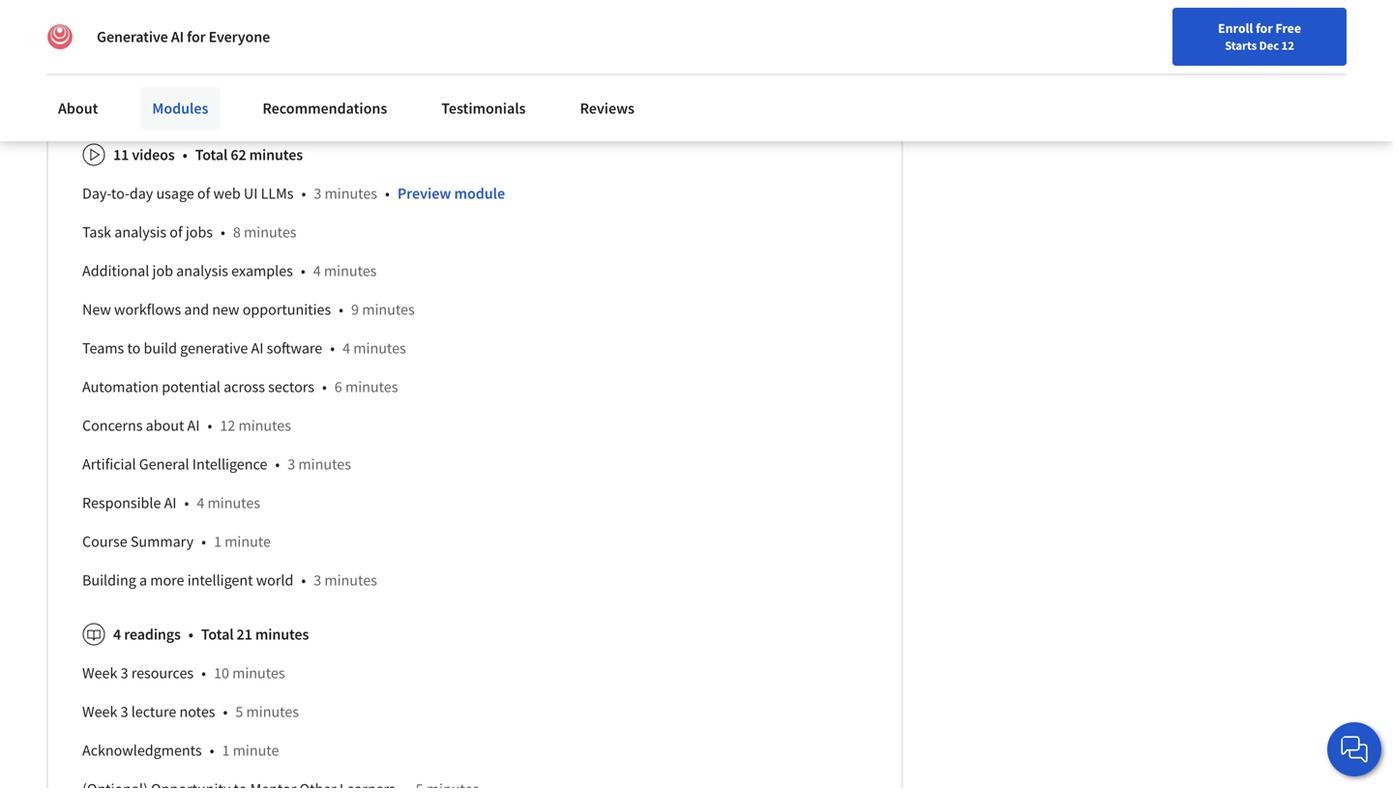 Task type: describe. For each thing, give the bounding box(es) containing it.
teams to build generative ai software • 4 minutes
[[82, 339, 406, 358]]

examples
[[231, 261, 293, 281]]

hide info about module content button
[[75, 81, 299, 116]]

minutes right 9
[[362, 300, 415, 320]]

new workflows and new opportunities • 9 minutes
[[82, 300, 415, 320]]

week 3 lecture notes • 5 minutes
[[82, 703, 299, 722]]

dec
[[1260, 38, 1279, 53]]

• right videos
[[182, 145, 187, 165]]

jobs
[[186, 223, 213, 242]]

• total 21 minutes
[[188, 625, 309, 645]]

12 inside hide info about module content 'region'
[[220, 416, 235, 436]]

• left '8'
[[221, 223, 225, 242]]

3 left the resources
[[121, 664, 128, 683]]

4 up hide info about module content
[[236, 45, 244, 64]]

• up week 3 resources • 10 minutes at the left
[[188, 625, 193, 645]]

• left 10
[[201, 664, 206, 683]]

hide info about module content region
[[82, 128, 867, 789]]

generative ai for everyone
[[97, 27, 270, 46]]

0 vertical spatial analysis
[[114, 223, 167, 242]]

course summary • 1 minute
[[82, 532, 271, 552]]

minutes right 62
[[249, 145, 303, 165]]

hide
[[105, 90, 133, 108]]

building
[[82, 571, 136, 590]]

• left 6
[[322, 378, 327, 397]]

62
[[231, 145, 246, 165]]

teams
[[82, 339, 124, 358]]

9
[[351, 300, 359, 320]]

intelligence
[[192, 455, 267, 474]]

automation potential across sectors • 6 minutes
[[82, 378, 398, 397]]

11 videos
[[113, 145, 175, 165]]

day-to-day usage of web ui llms • 3 minutes • preview module
[[82, 184, 505, 203]]

3 right intelligence
[[288, 455, 295, 474]]

total for total 62 minutes
[[195, 145, 228, 165]]

day-
[[82, 184, 111, 203]]

ui
[[244, 184, 258, 203]]

ai down "general"
[[164, 494, 177, 513]]

• right software
[[330, 339, 335, 358]]

• right summary
[[201, 532, 206, 552]]

chat with us image
[[1339, 734, 1370, 765]]

world
[[256, 571, 294, 590]]

10
[[214, 664, 229, 683]]

build
[[144, 339, 177, 358]]

modules
[[152, 99, 208, 118]]

artificial general intelligence • 3 minutes
[[82, 455, 351, 474]]

intelligent
[[187, 571, 253, 590]]

minutes right '5'
[[246, 703, 299, 722]]

4 readings inside hide info about module content 'region'
[[113, 625, 181, 645]]

preview
[[398, 184, 451, 203]]

about
[[58, 99, 98, 118]]

info about module content element
[[75, 74, 867, 789]]

job
[[152, 261, 173, 281]]

new
[[212, 300, 240, 320]]

• total 62 minutes
[[182, 145, 303, 165]]

to-
[[111, 184, 130, 203]]

starts
[[1225, 38, 1257, 53]]

general
[[139, 455, 189, 474]]

videos
[[132, 145, 175, 165]]

3 right world
[[314, 571, 321, 590]]

additional job analysis examples • 4 minutes
[[82, 261, 377, 281]]

usage
[[156, 184, 194, 203]]

generative
[[97, 27, 168, 46]]

testimonials
[[442, 99, 526, 118]]

software
[[267, 339, 322, 358]]

day
[[130, 184, 153, 203]]

4 right software
[[343, 339, 350, 358]]

summary
[[130, 532, 194, 552]]

• down notes on the bottom of page
[[210, 741, 214, 761]]

free
[[1276, 19, 1302, 37]]

1 horizontal spatial 1
[[222, 741, 230, 761]]

module inside 'region'
[[454, 184, 505, 203]]

0 vertical spatial readings
[[247, 45, 302, 64]]

and
[[184, 300, 209, 320]]

artificial
[[82, 455, 136, 474]]

minutes right 6
[[345, 378, 398, 397]]

concerns
[[82, 416, 143, 436]]

minutes right world
[[325, 571, 377, 590]]

testimonials link
[[430, 87, 537, 130]]

6
[[335, 378, 342, 397]]

about link
[[46, 87, 110, 130]]

sectors
[[268, 378, 314, 397]]

concerns about ai • 12 minutes
[[82, 416, 291, 436]]

4 down artificial general intelligence • 3 minutes
[[197, 494, 204, 513]]

minutes up 9
[[324, 261, 377, 281]]

building a more intelligent world • 3 minutes
[[82, 571, 377, 590]]

recommendations
[[263, 99, 387, 118]]

more
[[150, 571, 184, 590]]

task analysis of jobs • 8 minutes
[[82, 223, 297, 242]]

hide info about module content
[[105, 90, 291, 108]]

acknowledgments • 1 minute
[[82, 741, 279, 761]]

1 vertical spatial of
[[170, 223, 183, 242]]

task
[[82, 223, 111, 242]]

minutes down 6
[[298, 455, 351, 474]]

• right examples
[[301, 261, 306, 281]]

ai left software
[[251, 339, 264, 358]]

module inside dropdown button
[[199, 90, 243, 108]]

minutes right 10
[[232, 664, 285, 683]]

web
[[213, 184, 241, 203]]



Task type: vqa. For each thing, say whether or not it's contained in the screenshot.


Task type: locate. For each thing, give the bounding box(es) containing it.
of left web
[[197, 184, 210, 203]]

course
[[82, 532, 127, 552]]

enroll
[[1218, 19, 1253, 37]]

1 vertical spatial total
[[201, 625, 234, 645]]

minute down '5'
[[233, 741, 279, 761]]

to
[[127, 339, 141, 358]]

• up course summary • 1 minute
[[184, 494, 189, 513]]

for inside enroll for free starts dec 12
[[1256, 19, 1273, 37]]

21
[[237, 625, 252, 645]]

• right llms
[[301, 184, 306, 203]]

0 vertical spatial total
[[195, 145, 228, 165]]

• right world
[[301, 571, 306, 590]]

• left '5'
[[223, 703, 228, 722]]

12 inside enroll for free starts dec 12
[[1282, 38, 1295, 53]]

• right intelligence
[[275, 455, 280, 474]]

preview module link
[[398, 184, 505, 203]]

module right preview
[[454, 184, 505, 203]]

1 vertical spatial module
[[454, 184, 505, 203]]

module
[[199, 90, 243, 108], [454, 184, 505, 203]]

3 left "lecture"
[[121, 703, 128, 722]]

deeplearning.ai image
[[46, 23, 74, 50]]

4 readings
[[236, 45, 302, 64], [113, 625, 181, 645]]

week 3 resources • 10 minutes
[[82, 664, 285, 683]]

lecture
[[131, 703, 176, 722]]

everyone
[[209, 27, 270, 46]]

minutes down 9
[[353, 339, 406, 358]]

reviews
[[580, 99, 635, 118]]

minutes down intelligence
[[208, 494, 260, 513]]

for up dec
[[1256, 19, 1273, 37]]

8
[[233, 223, 241, 242]]

minutes right '8'
[[244, 223, 297, 242]]

a
[[139, 571, 147, 590]]

minutes down the across
[[238, 416, 291, 436]]

week
[[82, 664, 117, 683], [82, 703, 117, 722]]

0 vertical spatial week
[[82, 664, 117, 683]]

of
[[197, 184, 210, 203], [170, 223, 183, 242]]

1 horizontal spatial of
[[197, 184, 210, 203]]

0 vertical spatial about
[[161, 90, 196, 108]]

4 readings up content
[[236, 45, 302, 64]]

ai
[[171, 27, 184, 46], [251, 339, 264, 358], [187, 416, 200, 436], [164, 494, 177, 513]]

analysis down jobs
[[176, 261, 228, 281]]

ai down the potential
[[187, 416, 200, 436]]

readings inside hide info about module content 'region'
[[124, 625, 181, 645]]

notes
[[180, 703, 215, 722]]

1 vertical spatial week
[[82, 703, 117, 722]]

responsible
[[82, 494, 161, 513]]

0 vertical spatial of
[[197, 184, 210, 203]]

1 vertical spatial 1
[[222, 741, 230, 761]]

1 horizontal spatial analysis
[[176, 261, 228, 281]]

new
[[82, 300, 111, 320]]

4
[[236, 45, 244, 64], [313, 261, 321, 281], [343, 339, 350, 358], [197, 494, 204, 513], [113, 625, 121, 645]]

2 week from the top
[[82, 703, 117, 722]]

1 vertical spatial 12
[[220, 416, 235, 436]]

0 vertical spatial module
[[199, 90, 243, 108]]

4 readings up the resources
[[113, 625, 181, 645]]

1 week from the top
[[82, 664, 117, 683]]

content
[[246, 90, 291, 108]]

0 vertical spatial 12
[[1282, 38, 1295, 53]]

1 horizontal spatial 12
[[1282, 38, 1295, 53]]

3
[[314, 184, 322, 203], [288, 455, 295, 474], [314, 571, 321, 590], [121, 664, 128, 683], [121, 703, 128, 722]]

• left 9
[[339, 300, 344, 320]]

12 up intelligence
[[220, 416, 235, 436]]

0 horizontal spatial readings
[[124, 625, 181, 645]]

about up "general"
[[146, 416, 184, 436]]

of left jobs
[[170, 223, 183, 242]]

0 horizontal spatial module
[[199, 90, 243, 108]]

•
[[182, 145, 187, 165], [301, 184, 306, 203], [385, 184, 390, 203], [221, 223, 225, 242], [301, 261, 306, 281], [339, 300, 344, 320], [330, 339, 335, 358], [322, 378, 327, 397], [208, 416, 212, 436], [275, 455, 280, 474], [184, 494, 189, 513], [201, 532, 206, 552], [301, 571, 306, 590], [188, 625, 193, 645], [201, 664, 206, 683], [223, 703, 228, 722], [210, 741, 214, 761]]

5
[[235, 703, 243, 722]]

for
[[1256, 19, 1273, 37], [187, 27, 206, 46]]

4 up opportunities
[[313, 261, 321, 281]]

analysis down day
[[114, 223, 167, 242]]

workflows
[[114, 300, 181, 320]]

analysis
[[114, 223, 167, 242], [176, 261, 228, 281]]

minutes
[[249, 145, 303, 165], [325, 184, 377, 203], [244, 223, 297, 242], [324, 261, 377, 281], [362, 300, 415, 320], [353, 339, 406, 358], [345, 378, 398, 397], [238, 416, 291, 436], [298, 455, 351, 474], [208, 494, 260, 513], [325, 571, 377, 590], [255, 625, 309, 645], [232, 664, 285, 683], [246, 703, 299, 722]]

total for total 21 minutes
[[201, 625, 234, 645]]

1 vertical spatial readings
[[124, 625, 181, 645]]

total left 21
[[201, 625, 234, 645]]

12
[[1282, 38, 1295, 53], [220, 416, 235, 436]]

readings up the resources
[[124, 625, 181, 645]]

0 horizontal spatial 12
[[220, 416, 235, 436]]

readings
[[247, 45, 302, 64], [124, 625, 181, 645]]

0 horizontal spatial for
[[187, 27, 206, 46]]

1 horizontal spatial readings
[[247, 45, 302, 64]]

week for week 3 resources
[[82, 664, 117, 683]]

0 vertical spatial 4 readings
[[236, 45, 302, 64]]

recommendations link
[[251, 87, 399, 130]]

about right info
[[161, 90, 196, 108]]

1 up intelligent
[[214, 532, 222, 552]]

minute
[[225, 532, 271, 552], [233, 741, 279, 761]]

ai right generative
[[171, 27, 184, 46]]

about inside dropdown button
[[161, 90, 196, 108]]

1 horizontal spatial 4 readings
[[236, 45, 302, 64]]

1
[[214, 532, 222, 552], [222, 741, 230, 761]]

coursera image
[[23, 16, 146, 47]]

week left "lecture"
[[82, 703, 117, 722]]

for left everyone at top left
[[187, 27, 206, 46]]

about inside 'region'
[[146, 416, 184, 436]]

11
[[113, 145, 129, 165]]

1 vertical spatial 4 readings
[[113, 625, 181, 645]]

1 down week 3 lecture notes • 5 minutes
[[222, 741, 230, 761]]

minute up building a more intelligent world • 3 minutes
[[225, 532, 271, 552]]

opportunities
[[243, 300, 331, 320]]

0 horizontal spatial 1
[[214, 532, 222, 552]]

1 vertical spatial about
[[146, 416, 184, 436]]

total left 62
[[195, 145, 228, 165]]

week left the resources
[[82, 664, 117, 683]]

acknowledgments
[[82, 741, 202, 761]]

enroll for free starts dec 12
[[1218, 19, 1302, 53]]

minutes right 21
[[255, 625, 309, 645]]

potential
[[162, 378, 221, 397]]

0 horizontal spatial analysis
[[114, 223, 167, 242]]

0 horizontal spatial 4 readings
[[113, 625, 181, 645]]

generative
[[180, 339, 248, 358]]

• left preview
[[385, 184, 390, 203]]

menu item
[[1044, 19, 1169, 82]]

0 vertical spatial 1
[[214, 532, 222, 552]]

additional
[[82, 261, 149, 281]]

about
[[161, 90, 196, 108], [146, 416, 184, 436]]

across
[[224, 378, 265, 397]]

reviews link
[[568, 87, 646, 130]]

minutes left preview
[[325, 184, 377, 203]]

info
[[135, 90, 158, 108]]

1 vertical spatial minute
[[233, 741, 279, 761]]

12 down free
[[1282, 38, 1295, 53]]

readings up content
[[247, 45, 302, 64]]

module left content
[[199, 90, 243, 108]]

responsible ai • 4 minutes
[[82, 494, 260, 513]]

1 vertical spatial analysis
[[176, 261, 228, 281]]

0 horizontal spatial of
[[170, 223, 183, 242]]

• up artificial general intelligence • 3 minutes
[[208, 416, 212, 436]]

1 horizontal spatial module
[[454, 184, 505, 203]]

modules link
[[141, 87, 220, 130]]

0 vertical spatial minute
[[225, 532, 271, 552]]

llms
[[261, 184, 294, 203]]

week for week 3 lecture notes
[[82, 703, 117, 722]]

3 right llms
[[314, 184, 322, 203]]

resources
[[131, 664, 194, 683]]

automation
[[82, 378, 159, 397]]

4 down building
[[113, 625, 121, 645]]

1 horizontal spatial for
[[1256, 19, 1273, 37]]



